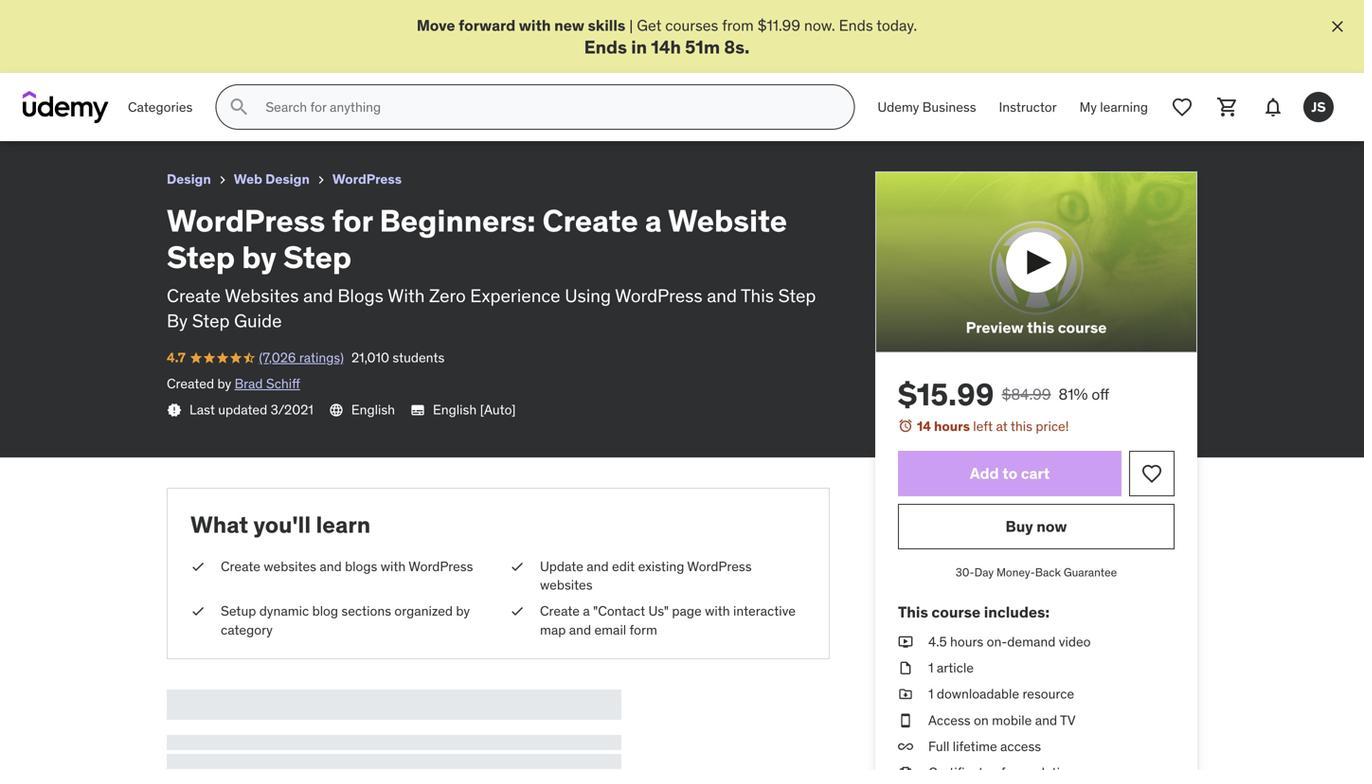 Task type: vqa. For each thing, say whether or not it's contained in the screenshot.
Bootcamp within the The Complete 2023 Web Development Bootcamp Course Dr. Angela Yu
no



Task type: locate. For each thing, give the bounding box(es) containing it.
categories button
[[117, 85, 204, 130]]

xsmall image down what
[[191, 558, 206, 576]]

0 horizontal spatial course
[[932, 603, 981, 622]]

setup dynamic blog sections organized by category
[[221, 603, 470, 639]]

1
[[929, 660, 934, 677], [929, 686, 934, 703]]

today.
[[877, 16, 918, 35]]

zero
[[429, 284, 466, 307]]

0 vertical spatial a
[[254, 8, 263, 27]]

1 up access
[[929, 686, 934, 703]]

1 horizontal spatial websites
[[540, 577, 593, 594]]

move forward with new skills | get courses from $11.99 now. ends today. ends in 14h 51m 8s .
[[417, 16, 918, 58]]

add to cart button
[[899, 451, 1122, 497]]

beginners:
[[122, 8, 200, 27], [380, 202, 536, 240]]

in
[[631, 35, 647, 58]]

notifications image
[[1263, 96, 1285, 119]]

xsmall image left last
[[167, 403, 182, 418]]

2 horizontal spatial a
[[645, 202, 662, 240]]

1 1 from the top
[[929, 660, 934, 677]]

hours up article
[[951, 634, 984, 651]]

website inside wordpress for beginners: create a website step by step create websites and blogs with zero experience using wordpress and this step by step guide
[[668, 202, 788, 240]]

with inside move forward with new skills | get courses from $11.99 now. ends today. ends in 14h 51m 8s .
[[519, 16, 551, 35]]

0 vertical spatial website
[[266, 8, 326, 27]]

map
[[540, 622, 566, 639]]

beginners: up zero
[[380, 202, 536, 240]]

experience
[[470, 284, 561, 307]]

and inside the update and edit existing wordpress websites
[[587, 558, 609, 575]]

14 hours left at this price!
[[918, 418, 1070, 435]]

for inside wordpress for beginners: create a website step by step create websites and blogs with zero experience using wordpress and this step by step guide
[[332, 202, 373, 240]]

updated
[[218, 402, 268, 419]]

with right blogs
[[381, 558, 406, 575]]

[auto]
[[480, 402, 516, 419]]

0 horizontal spatial for
[[98, 8, 118, 27]]

email
[[595, 622, 627, 639]]

course up 4.5
[[932, 603, 981, 622]]

with inside create a "contact us" page with interactive map and email form
[[705, 603, 730, 620]]

ends right now.
[[839, 16, 874, 35]]

setup
[[221, 603, 256, 620]]

course up 81%
[[1058, 318, 1107, 337]]

xsmall image for update
[[510, 558, 525, 576]]

1 vertical spatial beginners:
[[380, 202, 536, 240]]

js
[[1312, 98, 1327, 115]]

xsmall image for 4.5
[[899, 633, 914, 652]]

guarantee
[[1064, 565, 1118, 580]]

learn
[[316, 511, 371, 539]]

0 horizontal spatial websites
[[264, 558, 317, 575]]

1 vertical spatial wishlist image
[[1141, 463, 1164, 485]]

0 vertical spatial websites
[[264, 558, 317, 575]]

ends down skills
[[584, 35, 627, 58]]

0 horizontal spatial this
[[741, 284, 774, 307]]

1 vertical spatial with
[[381, 558, 406, 575]]

by right organized
[[456, 603, 470, 620]]

english right course language 'icon'
[[351, 402, 395, 419]]

xsmall image
[[215, 173, 230, 188], [314, 173, 329, 188], [167, 403, 182, 418], [191, 558, 206, 576], [510, 558, 525, 576], [899, 633, 914, 652]]

0 vertical spatial this
[[1028, 318, 1055, 337]]

blogs
[[345, 558, 378, 575]]

0 vertical spatial 1
[[929, 660, 934, 677]]

xsmall image for create
[[191, 558, 206, 576]]

0 vertical spatial beginners:
[[122, 8, 200, 27]]

create up submit search image
[[203, 8, 251, 27]]

(7,026 ratings)
[[259, 349, 344, 366]]

1 vertical spatial hours
[[951, 634, 984, 651]]

create inside create a "contact us" page with interactive map and email form
[[540, 603, 580, 620]]

0 horizontal spatial english
[[351, 402, 395, 419]]

1 horizontal spatial a
[[583, 603, 590, 620]]

1 horizontal spatial website
[[668, 202, 788, 240]]

1 vertical spatial a
[[645, 202, 662, 240]]

organized
[[395, 603, 453, 620]]

1 horizontal spatial course
[[1058, 318, 1107, 337]]

article
[[937, 660, 974, 677]]

0 vertical spatial this
[[741, 284, 774, 307]]

ratings)
[[299, 349, 344, 366]]

create websites and blogs with wordpress
[[221, 558, 473, 575]]

by
[[167, 309, 188, 332]]

1 horizontal spatial ends
[[839, 16, 874, 35]]

1 horizontal spatial with
[[519, 16, 551, 35]]

1 horizontal spatial beginners:
[[380, 202, 536, 240]]

create up setup
[[221, 558, 261, 575]]

xsmall image for setup dynamic blog sections organized by category
[[191, 603, 206, 621]]

xsmall image for last
[[167, 403, 182, 418]]

websites down you'll
[[264, 558, 317, 575]]

english
[[351, 402, 395, 419], [433, 402, 477, 419]]

submit search image
[[228, 96, 251, 119]]

create up map
[[540, 603, 580, 620]]

0 vertical spatial hours
[[935, 418, 971, 435]]

0 horizontal spatial ends
[[584, 35, 627, 58]]

xsmall image
[[191, 603, 206, 621], [510, 603, 525, 621], [899, 659, 914, 678], [899, 685, 914, 704], [899, 712, 914, 730], [899, 738, 914, 756], [899, 764, 914, 771]]

this
[[1028, 318, 1055, 337], [1011, 418, 1033, 435]]

beginners: for wordpress for beginners: create a website step by step create websites and blogs with zero experience using wordpress and this step by step guide
[[380, 202, 536, 240]]

existing
[[638, 558, 685, 575]]

3/2021
[[271, 402, 314, 419]]

xsmall image left 4.5
[[899, 633, 914, 652]]

21,010
[[352, 349, 390, 366]]

beginners: inside wordpress for beginners: create a website step by step create websites and blogs with zero experience using wordpress and this step by step guide
[[380, 202, 536, 240]]

my
[[1080, 98, 1098, 116]]

money-
[[997, 565, 1036, 580]]

blog
[[312, 603, 338, 620]]

form
[[630, 622, 658, 639]]

wordpress for beginners: create a website step by step create websites and blogs with zero experience using wordpress and this step by step guide
[[167, 202, 816, 332]]

with left new
[[519, 16, 551, 35]]

students
[[393, 349, 445, 366]]

close image
[[1329, 17, 1348, 36]]

closed captions image
[[410, 403, 426, 418]]

my learning
[[1080, 98, 1149, 116]]

update and edit existing wordpress websites
[[540, 558, 752, 594]]

course inside button
[[1058, 318, 1107, 337]]

at
[[997, 418, 1008, 435]]

website for wordpress for beginners: create a website step by step
[[266, 8, 326, 27]]

update
[[540, 558, 584, 575]]

this right preview in the right of the page
[[1028, 318, 1055, 337]]

create
[[203, 8, 251, 27], [543, 202, 639, 240], [167, 284, 221, 307], [221, 558, 261, 575], [540, 603, 580, 620]]

1 horizontal spatial english
[[433, 402, 477, 419]]

1 vertical spatial for
[[332, 202, 373, 240]]

for for wordpress for beginners: create a website step by step
[[98, 8, 118, 27]]

0 vertical spatial with
[[519, 16, 551, 35]]

1 vertical spatial website
[[668, 202, 788, 240]]

what
[[191, 511, 248, 539]]

1 vertical spatial course
[[932, 603, 981, 622]]

buy now
[[1006, 517, 1068, 536]]

4.5
[[929, 634, 947, 651]]

add
[[970, 464, 1000, 483]]

0 horizontal spatial website
[[266, 8, 326, 27]]

(7,026
[[259, 349, 296, 366]]

0 vertical spatial course
[[1058, 318, 1107, 337]]

english right closed captions image
[[433, 402, 477, 419]]

this right at
[[1011, 418, 1033, 435]]

wordpress for beginners: create a website step by step
[[15, 8, 421, 27]]

beginners: up "categories"
[[122, 8, 200, 27]]

1 horizontal spatial for
[[332, 202, 373, 240]]

this inside preview this course button
[[1028, 318, 1055, 337]]

udemy business link
[[867, 85, 988, 130]]

0 horizontal spatial wishlist image
[[1141, 463, 1164, 485]]

xsmall image left update
[[510, 558, 525, 576]]

js link
[[1297, 85, 1342, 130]]

1 vertical spatial websites
[[540, 577, 593, 594]]

websites inside the update and edit existing wordpress websites
[[540, 577, 593, 594]]

websites
[[264, 558, 317, 575], [540, 577, 593, 594]]

wishlist image
[[1172, 96, 1194, 119], [1141, 463, 1164, 485]]

2 horizontal spatial with
[[705, 603, 730, 620]]

14h 51m 8s
[[651, 35, 745, 58]]

1 horizontal spatial this
[[899, 603, 929, 622]]

2 english from the left
[[433, 402, 477, 419]]

ends
[[839, 16, 874, 35], [584, 35, 627, 58]]

2 1 from the top
[[929, 686, 934, 703]]

english for english [auto]
[[433, 402, 477, 419]]

websites down update
[[540, 577, 593, 594]]

a inside wordpress for beginners: create a website step by step create websites and blogs with zero experience using wordpress and this step by step guide
[[645, 202, 662, 240]]

1 vertical spatial 1
[[929, 686, 934, 703]]

by up websites
[[242, 238, 277, 276]]

guide
[[234, 309, 282, 332]]

4.7
[[167, 349, 186, 366]]

30-
[[956, 565, 975, 580]]

0 vertical spatial for
[[98, 8, 118, 27]]

design left the web
[[167, 171, 211, 188]]

by left move
[[367, 8, 384, 27]]

created
[[167, 375, 214, 392]]

last updated 3/2021
[[190, 402, 314, 419]]

|
[[630, 16, 634, 35]]

with right page
[[705, 603, 730, 620]]

2 vertical spatial with
[[705, 603, 730, 620]]

wordpress
[[15, 8, 94, 27], [333, 171, 402, 188], [167, 202, 325, 240], [615, 284, 703, 307], [409, 558, 473, 575], [688, 558, 752, 575]]

0 horizontal spatial beginners:
[[122, 8, 200, 27]]

hours right 14
[[935, 418, 971, 435]]

1 left article
[[929, 660, 934, 677]]

design right the web
[[265, 171, 310, 188]]

2 vertical spatial a
[[583, 603, 590, 620]]

1 for 1 downloadable resource
[[929, 686, 934, 703]]

1 horizontal spatial wishlist image
[[1172, 96, 1194, 119]]

sections
[[342, 603, 391, 620]]

0 horizontal spatial design
[[167, 171, 211, 188]]

1 horizontal spatial design
[[265, 171, 310, 188]]

last
[[190, 402, 215, 419]]

1 english from the left
[[351, 402, 395, 419]]

to
[[1003, 464, 1018, 483]]

and
[[303, 284, 333, 307], [707, 284, 737, 307], [320, 558, 342, 575], [587, 558, 609, 575], [569, 622, 592, 639], [1036, 712, 1058, 729]]

0 horizontal spatial a
[[254, 8, 263, 27]]



Task type: describe. For each thing, give the bounding box(es) containing it.
now
[[1037, 517, 1068, 536]]

a inside create a "contact us" page with interactive map and email form
[[583, 603, 590, 620]]

price!
[[1036, 418, 1070, 435]]

by left brad
[[218, 375, 231, 392]]

web design link
[[234, 168, 310, 191]]

english for english
[[351, 402, 395, 419]]

alarm image
[[899, 418, 914, 434]]

udemy image
[[23, 91, 109, 123]]

81%
[[1059, 385, 1089, 404]]

skills
[[588, 16, 626, 35]]

move
[[417, 16, 455, 35]]

for for wordpress for beginners: create a website step by step create websites and blogs with zero experience using wordpress and this step by step guide
[[332, 202, 373, 240]]

$15.99
[[899, 376, 995, 414]]

page
[[672, 603, 702, 620]]

category
[[221, 622, 273, 639]]

xsmall image for 1 downloadable resource
[[899, 685, 914, 704]]

access on mobile and tv
[[929, 712, 1076, 729]]

xsmall image left wordpress link
[[314, 173, 329, 188]]

14
[[918, 418, 932, 435]]

1 vertical spatial this
[[899, 603, 929, 622]]

1 article
[[929, 660, 974, 677]]

course language image
[[329, 403, 344, 418]]

a for wordpress for beginners: create a website step by step create websites and blogs with zero experience using wordpress and this step by step guide
[[645, 202, 662, 240]]

1 downloadable resource
[[929, 686, 1075, 703]]

websites
[[225, 284, 299, 307]]

access
[[1001, 738, 1042, 755]]

categories
[[128, 98, 193, 116]]

video
[[1059, 634, 1091, 651]]

0 vertical spatial wishlist image
[[1172, 96, 1194, 119]]

this inside wordpress for beginners: create a website step by step create websites and blogs with zero experience using wordpress and this step by step guide
[[741, 284, 774, 307]]

day
[[975, 565, 994, 580]]

includes:
[[985, 603, 1050, 622]]

1 design from the left
[[167, 171, 211, 188]]

Search for anything text field
[[262, 91, 832, 123]]

by inside setup dynamic blog sections organized by category
[[456, 603, 470, 620]]

design link
[[167, 168, 211, 191]]

web
[[234, 171, 263, 188]]

"contact
[[593, 603, 646, 620]]

schiff
[[266, 375, 300, 392]]

resource
[[1023, 686, 1075, 703]]

what you'll learn
[[191, 511, 371, 539]]

a for wordpress for beginners: create a website step by step
[[254, 8, 263, 27]]

us"
[[649, 603, 669, 620]]

blogs
[[338, 284, 384, 307]]

xsmall image left the web
[[215, 173, 230, 188]]

created by brad schiff
[[167, 375, 300, 392]]

udemy business
[[878, 98, 977, 116]]

xsmall image for 1 article
[[899, 659, 914, 678]]

1 vertical spatial this
[[1011, 418, 1033, 435]]

1 for 1 article
[[929, 660, 934, 677]]

with
[[388, 284, 425, 307]]

on
[[974, 712, 989, 729]]

lifetime
[[953, 738, 998, 755]]

access
[[929, 712, 971, 729]]

now.
[[805, 16, 836, 35]]

xsmall image for full lifetime access
[[899, 738, 914, 756]]

preview this course
[[966, 318, 1107, 337]]

wordpress link
[[333, 168, 402, 191]]

instructor
[[1000, 98, 1057, 116]]

edit
[[612, 558, 635, 575]]

beginners: for wordpress for beginners: create a website step by step
[[122, 8, 200, 27]]

business
[[923, 98, 977, 116]]

and inside create a "contact us" page with interactive map and email form
[[569, 622, 592, 639]]

web design
[[234, 171, 310, 188]]

4.5 hours on-demand video
[[929, 634, 1091, 651]]

0 horizontal spatial with
[[381, 558, 406, 575]]

xsmall image for access on mobile and tv
[[899, 712, 914, 730]]

forward
[[459, 16, 516, 35]]

on-
[[987, 634, 1008, 651]]

xsmall image for create a "contact us" page with interactive map and email form
[[510, 603, 525, 621]]

2 design from the left
[[265, 171, 310, 188]]

website for wordpress for beginners: create a website step by step create websites and blogs with zero experience using wordpress and this step by step guide
[[668, 202, 788, 240]]

$15.99 $84.99 81% off
[[899, 376, 1110, 414]]

demand
[[1008, 634, 1056, 651]]

interactive
[[734, 603, 796, 620]]

tv
[[1061, 712, 1076, 729]]

instructor link
[[988, 85, 1069, 130]]

21,010 students
[[352, 349, 445, 366]]

shopping cart with 0 items image
[[1217, 96, 1240, 119]]

downloadable
[[937, 686, 1020, 703]]

hours for 4.5
[[951, 634, 984, 651]]

new
[[555, 16, 585, 35]]

from
[[722, 16, 754, 35]]

full lifetime access
[[929, 738, 1042, 755]]

mobile
[[992, 712, 1033, 729]]

left
[[974, 418, 993, 435]]

preview this course button
[[876, 172, 1198, 353]]

add to cart
[[970, 464, 1050, 483]]

learning
[[1101, 98, 1149, 116]]

back
[[1036, 565, 1062, 580]]

you'll
[[254, 511, 311, 539]]

create up using
[[543, 202, 639, 240]]

create up by
[[167, 284, 221, 307]]

$11.99
[[758, 16, 801, 35]]

full
[[929, 738, 950, 755]]

.
[[745, 35, 750, 58]]

by inside wordpress for beginners: create a website step by step create websites and blogs with zero experience using wordpress and this step by step guide
[[242, 238, 277, 276]]

get
[[637, 16, 662, 35]]

dynamic
[[259, 603, 309, 620]]

buy
[[1006, 517, 1034, 536]]

$84.99
[[1002, 385, 1052, 404]]

hours for 14
[[935, 418, 971, 435]]

wordpress inside the update and edit existing wordpress websites
[[688, 558, 752, 575]]

courses
[[666, 16, 719, 35]]

udemy
[[878, 98, 920, 116]]

30-day money-back guarantee
[[956, 565, 1118, 580]]

off
[[1092, 385, 1110, 404]]



